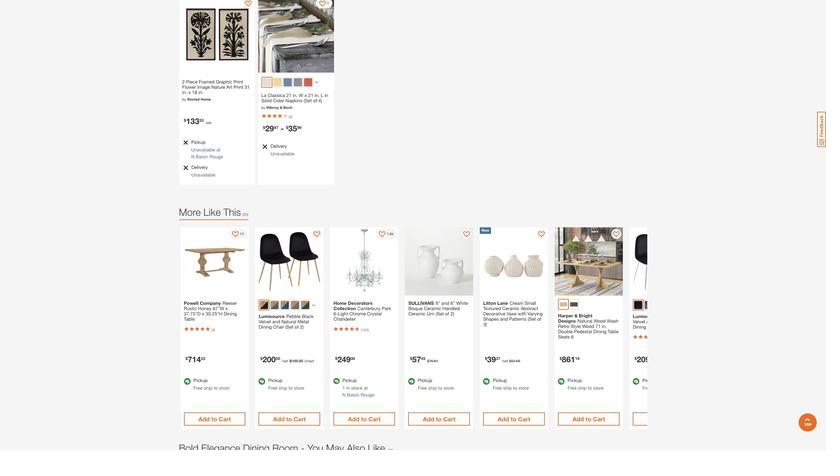 Task type: describe. For each thing, give the bounding box(es) containing it.
textured
[[484, 306, 501, 311]]

0 vertical spatial delivery unavailable
[[271, 143, 295, 156]]

chair for chrome
[[648, 324, 659, 330]]

vase
[[507, 311, 517, 317]]

of inside pebble black velvet and chrome metal dining chair (set of 2)
[[670, 324, 674, 330]]

flower
[[182, 84, 196, 90]]

20
[[244, 212, 248, 217]]

) inside more like this ( 20 )
[[248, 212, 249, 217]]

$ for 39
[[485, 356, 488, 361]]

table inside natural wood wash retro style wood 71 in. double pedestal dining table seats 6
[[608, 329, 619, 334]]

add to cart button inside the 6 / 20 group
[[559, 413, 620, 426]]

l
[[321, 92, 324, 98]]

bisque
[[409, 306, 423, 311]]

add inside 2 / 20 group
[[274, 416, 285, 423]]

add to cart button inside 7 / 20 group
[[634, 413, 695, 426]]

cart inside 2 / 20 group
[[294, 416, 306, 423]]

( inside '$ 200 00 /set ( $ 100 . 00 /chair )'
[[289, 359, 290, 363]]

. inside '$ 200 00 /set ( $ 100 . 00 /chair )'
[[298, 359, 299, 363]]

37.75"d
[[184, 311, 201, 317]]

of inside cream small textured ceramic abstract decorative vase with varying shapes and patterns (set of 3)
[[538, 316, 542, 322]]

natural wood wash retro style wood 71 in. double pedestal dining table seats 6 image
[[555, 227, 624, 296]]

lumisource for chrome
[[634, 314, 659, 319]]

/set for 200
[[282, 359, 288, 363]]

free for first available for pickup image from right
[[643, 385, 652, 391]]

available for pickup image for 57
[[409, 378, 415, 385]]

collection
[[334, 306, 356, 311]]

add to cart inside the 6 / 20 group
[[573, 416, 606, 423]]

45
[[421, 356, 426, 361]]

$ for 209
[[635, 356, 637, 361]]

1.6k button
[[376, 229, 397, 239]]

la classica 21 in. w x 21 in. l in solid color napkins (set of 4) by villeroy & boch
[[262, 92, 329, 109]]

light gray image
[[570, 300, 579, 309]]

29
[[265, 124, 274, 133]]

powell
[[184, 300, 199, 306]]

cart inside the 4 / 20 group
[[444, 416, 456, 423]]

retro
[[559, 323, 570, 329]]

store inside 5 / 20 group
[[519, 385, 529, 391]]

black for pebble black velvet and natural metal dining chair (set of 2)
[[302, 314, 314, 319]]

cart inside '1 / 20' group
[[219, 416, 231, 423]]

of inside la classica 21 in. w x 21 in. l in solid color napkins (set of 4) by villeroy & boch
[[313, 98, 317, 103]]

2 / 20 group
[[254, 227, 326, 429]]

pickup inside '1 / 20' group
[[194, 378, 208, 383]]

$ for 133
[[184, 118, 186, 123]]

x inside la classica 21 in. w x 21 in. l in solid color napkins (set of 4) by villeroy & boch
[[305, 92, 307, 98]]

wash
[[608, 318, 619, 324]]

) inside '$ 200 00 /set ( $ 100 . 00 /chair )'
[[313, 359, 314, 363]]

in. inside natural wood wash retro style wood 71 in. double pedestal dining table seats 6
[[602, 323, 607, 329]]

(set inside la classica 21 in. w x 21 in. l in solid color napkins (set of 4) by villeroy & boch
[[304, 98, 312, 103]]

dining inside reeser rustic honey 67"w x 37.75"d x 30.25"h dining table
[[224, 311, 237, 317]]

canterbury park 6-light chrome crystal chandelier
[[334, 306, 392, 322]]

display image inside the 6 / 20 group
[[614, 231, 620, 238]]

cart inside 3 / 20 group
[[369, 416, 381, 423]]

3 / 20 group
[[329, 227, 401, 429]]

urn
[[427, 311, 435, 317]]

feedback link image
[[818, 112, 827, 147]]

pebble black velvet and chrome metal dining chair (set of 2) image
[[630, 227, 699, 296]]

209
[[637, 355, 651, 364]]

5 / 20 group
[[479, 227, 550, 429]]

litton lane
[[484, 300, 509, 306]]

) for ( 3 )
[[214, 328, 215, 332]]

style
[[571, 323, 581, 329]]

and inside 9" and 6" white bisque ceramic handled ceramic urn (set of 2)
[[442, 300, 450, 306]]

in. right 18
[[199, 90, 204, 95]]

61
[[435, 359, 439, 363]]

white
[[457, 300, 469, 306]]

/chair
[[304, 359, 313, 363]]

harper & bright designs
[[559, 313, 593, 324]]

( 3 )
[[211, 328, 215, 332]]

free for available for pickup icon corresponding to 57
[[418, 385, 427, 391]]

natural wood wash image
[[560, 300, 568, 309]]

$ 714 22
[[186, 355, 206, 364]]

6 / 20 group
[[554, 227, 625, 429]]

dining inside 'pebble black velvet and natural metal dining chair (set of 2)'
[[259, 324, 272, 330]]

$ 861 19
[[560, 355, 580, 364]]

company
[[200, 300, 221, 306]]

grey velvet image
[[645, 301, 654, 309]]

-
[[281, 124, 284, 133]]

22
[[201, 356, 206, 361]]

denim image
[[284, 78, 292, 86]]

chrome for pebble
[[656, 319, 673, 325]]

velvet for pebble black velvet and chrome metal dining chair (set of 2)
[[634, 319, 646, 325]]

available for pickup image for 39
[[484, 378, 490, 385]]

store for pebble black velvet and natural metal dining chair (set of 2)
[[294, 385, 305, 391]]

handled
[[443, 306, 460, 311]]

patterns
[[510, 316, 527, 322]]

& inside la classica 21 in. w x 21 in. l in solid color napkins (set of 4) by villeroy & boch
[[280, 105, 283, 109]]

3)
[[484, 322, 487, 327]]

( inside more like this ( 20 )
[[243, 212, 244, 217]]

natural inside 'pebble black velvet and natural metal dining chair (set of 2)'
[[282, 319, 297, 325]]

display image inside 13 dropdown button
[[232, 231, 239, 238]]

designs
[[559, 318, 576, 324]]

metal for chrome
[[674, 319, 685, 325]]

pebble black velvet and natural metal dining chair (set of 2)
[[259, 314, 314, 330]]

rouge inside pickup unavailable at n baton rouge
[[210, 154, 223, 159]]

color
[[273, 98, 285, 103]]

add inside 7 / 20 group
[[648, 416, 659, 423]]

200
[[263, 355, 276, 364]]

(set inside 9" and 6" white bisque ceramic handled ceramic urn (set of 2)
[[436, 311, 444, 317]]

pickup inside 7 / 20 group
[[643, 378, 657, 383]]

and inside 'pebble black velvet and natural metal dining chair (set of 2)'
[[273, 319, 280, 325]]

baton inside pickup unavailable at n baton rouge
[[196, 154, 208, 159]]

display image inside the 4 / 20 group
[[464, 231, 470, 238]]

x inside 2 piece framed graphic print flower image nature art print 31 in. x 18 in. by storied home
[[189, 90, 191, 95]]

0 horizontal spatial n baton rouge link
[[191, 154, 223, 159]]

6-
[[334, 311, 338, 317]]

$ 39 37 /set $ 52 . 50
[[485, 355, 521, 364]]

pickup inside 2 / 20 group
[[269, 378, 283, 383]]

bright
[[579, 313, 593, 319]]

n inside pickup unavailable at n baton rouge
[[191, 154, 195, 159]]

add to cart inside 7 / 20 group
[[648, 416, 681, 423]]

4)
[[319, 98, 322, 103]]

$ for 861
[[560, 356, 562, 361]]

1 / 20 group
[[179, 227, 251, 429]]

249
[[338, 355, 351, 364]]

with
[[518, 311, 527, 317]]

rustic
[[184, 306, 197, 311]]

(set inside cream small textured ceramic abstract decorative vase with varying shapes and patterns (set of 3)
[[528, 316, 536, 322]]

delivery for rightmost limited stock for pickup icon
[[271, 143, 287, 149]]

add to cart button inside the 4 / 20 group
[[409, 413, 470, 426]]

wood left 71
[[583, 323, 595, 329]]

pickup unavailable at n baton rouge
[[191, 139, 223, 159]]

( 142 )
[[361, 328, 369, 332]]

unavailable for bottommost limited stock for pickup icon
[[192, 172, 216, 178]]

$ 57 45 $ 76 . 61
[[410, 355, 439, 364]]

in. left "w"
[[293, 92, 298, 98]]

park
[[382, 306, 392, 311]]

9" and 6" white bisque ceramic handled ceramic urn (set of 2)
[[409, 300, 469, 317]]

free for available for pickup image for 861
[[568, 385, 577, 391]]

chrome for canterbury
[[350, 311, 366, 317]]

decorative
[[484, 311, 506, 317]]

cart inside 5 / 20 group
[[519, 416, 531, 423]]

861
[[562, 355, 576, 364]]

la classica 21 in. w x 21 in. l in solid color napkins (set of 4) link
[[262, 91, 331, 105]]

green velvet & natural metal image
[[302, 301, 310, 309]]

canterbury
[[358, 306, 381, 311]]

add to cart button inside 5 / 20 group
[[484, 413, 545, 426]]

( for ( 142 )
[[361, 328, 362, 332]]

by inside 2 piece framed graphic print flower image nature art print 31 in. x 18 in. by storied home
[[182, 97, 186, 101]]

stock
[[352, 385, 363, 391]]

(set inside 'pebble black velvet and natural metal dining chair (set of 2)'
[[286, 324, 294, 330]]

pebble black velvet and chrome metal dining chair (set of 2)
[[634, 314, 688, 330]]

varying
[[528, 311, 543, 317]]

canterbury park 6-light chrome crystal chandelier image
[[331, 227, 399, 296]]

ship inside 5 / 20 group
[[504, 385, 512, 391]]

add to cart button inside '1 / 20' group
[[184, 413, 246, 426]]

1 vertical spatial display image
[[314, 231, 321, 238]]

ship for (
[[204, 385, 213, 391]]

to inside 7 / 20 group
[[661, 416, 667, 423]]

abstract
[[521, 306, 539, 311]]

cart inside the 6 / 20 group
[[594, 416, 606, 423]]

and inside pebble black velvet and chrome metal dining chair (set of 2)
[[647, 319, 655, 325]]

reeser rustic honey 67"w x 37.75"d x 30.25"h dining table
[[184, 300, 237, 322]]

add inside 3 / 20 group
[[348, 416, 360, 423]]

1.6k
[[387, 232, 394, 236]]

2 inside 2 piece framed graphic print flower image nature art print 31 in. x 18 in. by storied home
[[182, 79, 185, 85]]

unavailable for rightmost limited stock for pickup icon
[[271, 151, 295, 156]]

30.25"h
[[206, 311, 223, 317]]

add to cart inside 2 / 20 group
[[274, 416, 306, 423]]

13
[[240, 232, 244, 236]]

cart inside 7 / 20 group
[[668, 416, 681, 423]]

lumisource for natural
[[259, 314, 285, 319]]

table inside reeser rustic honey 67"w x 37.75"d x 30.25"h dining table
[[184, 316, 195, 322]]

light
[[338, 311, 348, 317]]

add to cart button inside 2 / 20 group
[[259, 413, 321, 426]]

villeroy
[[267, 105, 279, 109]]

37
[[496, 356, 501, 361]]

00 for 249
[[351, 356, 355, 361]]

31
[[245, 84, 250, 90]]

(set inside pebble black velvet and chrome metal dining chair (set of 2)
[[660, 324, 668, 330]]

add inside '1 / 20' group
[[199, 416, 210, 423]]

double
[[559, 329, 573, 334]]

18
[[192, 90, 197, 95]]

1 button
[[316, 0, 333, 8]]

pickup inside pickup unavailable at n baton rouge
[[191, 139, 206, 145]]

/set for 39
[[502, 359, 509, 363]]

add to cart inside the 4 / 20 group
[[423, 416, 456, 423]]

home inside home decorators collection
[[334, 300, 347, 306]]

display image inside 1 dropdown button
[[320, 1, 326, 7]]

add to cart button inside 3 / 20 group
[[334, 413, 396, 426]]

wood left wash on the bottom
[[594, 318, 606, 324]]

2) for pebble black velvet and chrome metal dining chair (set of 2)
[[675, 324, 679, 330]]

39
[[488, 355, 496, 364]]

add to cart inside 3 / 20 group
[[348, 416, 381, 423]]

natural inside natural wood wash retro style wood 71 in. double pedestal dining table seats 6
[[578, 318, 593, 324]]

black for pebble black velvet and chrome metal dining chair (set of 2)
[[677, 314, 688, 319]]

9"
[[436, 300, 441, 306]]

add to cart inside '1 / 20' group
[[199, 416, 231, 423]]



Task type: locate. For each thing, give the bounding box(es) containing it.
1 cart from the left
[[219, 416, 231, 423]]

store for (
[[219, 385, 230, 391]]

velvet for pebble black velvet and natural metal dining chair (set of 2)
[[259, 319, 271, 325]]

2 velvet from the left
[[634, 319, 646, 325]]

at inside pickup 1 in stock at n baton rouge
[[364, 385, 368, 391]]

1 horizontal spatial &
[[575, 313, 578, 319]]

home
[[201, 97, 211, 101], [334, 300, 347, 306]]

dining inside natural wood wash retro style wood 71 in. double pedestal dining table seats 6
[[594, 329, 607, 334]]

1 horizontal spatial 21
[[308, 92, 314, 98]]

pickup free ship to store
[[194, 378, 230, 391], [269, 378, 305, 391], [418, 378, 454, 391], [493, 378, 529, 391], [568, 378, 604, 391]]

ship down 76
[[429, 385, 437, 391]]

0 vertical spatial rouge
[[210, 154, 223, 159]]

7 cart from the left
[[668, 416, 681, 423]]

0 horizontal spatial n
[[191, 154, 195, 159]]

x down powell company
[[202, 311, 204, 317]]

) down canterbury park 6-light chrome crystal chandelier
[[368, 328, 369, 332]]

) right 100
[[313, 359, 314, 363]]

chair down blue fabric & natural metal image
[[273, 324, 284, 330]]

)
[[292, 115, 293, 119], [248, 212, 249, 217], [214, 328, 215, 332], [368, 328, 369, 332], [313, 359, 314, 363]]

5 store from the left
[[594, 385, 604, 391]]

lemon image
[[273, 78, 282, 86]]

1 horizontal spatial by
[[262, 105, 266, 109]]

harper
[[559, 313, 574, 319]]

baton inside pickup 1 in stock at n baton rouge
[[347, 392, 360, 398]]

1 velvet from the left
[[259, 319, 271, 325]]

delivery down pickup unavailable at n baton rouge
[[192, 164, 208, 170]]

pickup free ship to store for pebble black velvet and natural metal dining chair (set of 2)
[[269, 378, 305, 391]]

2 add from the left
[[274, 416, 285, 423]]

rust image
[[304, 78, 312, 86]]

7 add to cart from the left
[[648, 416, 681, 423]]

2 free from the left
[[269, 385, 278, 391]]

13 button
[[229, 229, 247, 239]]

small
[[525, 300, 537, 306]]

like
[[204, 206, 221, 218]]

) for ( 2 )
[[292, 115, 293, 119]]

3 pickup free ship to store from the left
[[418, 378, 454, 391]]

unavailable down $ 133 33 /set
[[191, 147, 215, 153]]

1 inside pickup 1 in stock at n baton rouge
[[343, 385, 345, 391]]

by down solid
[[262, 105, 266, 109]]

1 print from the top
[[234, 79, 243, 85]]

0 vertical spatial n
[[191, 154, 195, 159]]

by inside la classica 21 in. w x 21 in. l in solid color napkins (set of 4) by villeroy & boch
[[262, 105, 266, 109]]

velvet
[[259, 319, 271, 325], [634, 319, 646, 325]]

2 add to cart button from the left
[[259, 413, 321, 426]]

velvet inside 'pebble black velvet and natural metal dining chair (set of 2)'
[[259, 319, 271, 325]]

1 vertical spatial table
[[608, 329, 619, 334]]

gray image
[[294, 78, 302, 86]]

0 horizontal spatial 00
[[276, 356, 280, 361]]

$ for 57
[[410, 356, 413, 361]]

available for pickup image down 200 on the left of page
[[259, 378, 266, 385]]

free for 1st available for pickup icon
[[269, 385, 278, 391]]

/set inside $ 133 33 /set
[[206, 120, 212, 125]]

pickup free ship to store down 52
[[493, 378, 529, 391]]

delivery unavailable down '-'
[[271, 143, 295, 156]]

1 vertical spatial by
[[262, 105, 266, 109]]

1 vertical spatial &
[[575, 313, 578, 319]]

2 horizontal spatial available for pickup image
[[484, 378, 490, 385]]

2 piece framed graphic print flower image nature art print 31 in. x 18 in. by storied home
[[182, 79, 250, 101]]

chair down grey velvet image
[[648, 324, 659, 330]]

delivery unavailable down pickup unavailable at n baton rouge
[[192, 164, 216, 178]]

and down grey velvet image
[[647, 319, 655, 325]]

4 add to cart from the left
[[423, 416, 456, 423]]

$ inside the '$ 714 22'
[[186, 356, 188, 361]]

0 horizontal spatial velvet
[[259, 319, 271, 325]]

4 cart from the left
[[444, 416, 456, 423]]

in right "l"
[[325, 92, 329, 98]]

display image inside 1.6k dropdown button
[[379, 231, 386, 238]]

free down 209
[[643, 385, 652, 391]]

in. right 71
[[602, 323, 607, 329]]

1 horizontal spatial at
[[364, 385, 368, 391]]

3 store from the left
[[444, 385, 454, 391]]

1 horizontal spatial delivery unavailable
[[271, 143, 295, 156]]

ship for pebble black velvet and natural metal dining chair (set of 2)
[[279, 385, 288, 391]]

table down wash on the bottom
[[608, 329, 619, 334]]

available for pickup image down 861
[[559, 378, 565, 385]]

available for pickup image down '57'
[[409, 378, 415, 385]]

2 pickup free ship to store from the left
[[269, 378, 305, 391]]

metal
[[298, 319, 309, 325], [674, 319, 685, 325]]

1 horizontal spatial 2)
[[451, 311, 455, 317]]

( 2 )
[[289, 115, 293, 119]]

1 vertical spatial chrome
[[656, 319, 673, 325]]

store inside '1 / 20' group
[[219, 385, 230, 391]]

la classica 21 in. w x 21 in. l in solid color napkins (set of 4) image
[[258, 0, 334, 73]]

19
[[576, 356, 580, 361]]

$ for 200
[[261, 356, 263, 361]]

n inside pickup 1 in stock at n baton rouge
[[343, 392, 346, 398]]

cart
[[219, 416, 231, 423], [294, 416, 306, 423], [369, 416, 381, 423], [444, 416, 456, 423], [519, 416, 531, 423], [594, 416, 606, 423], [668, 416, 681, 423]]

available for pickup image down 714
[[184, 378, 191, 385]]

( for ( 3 )
[[211, 328, 212, 332]]

2 left piece
[[182, 79, 185, 85]]

1 horizontal spatial n
[[343, 392, 346, 398]]

black inside 'pebble black velvet and natural metal dining chair (set of 2)'
[[302, 314, 314, 319]]

ship inside the 6 / 20 group
[[579, 385, 587, 391]]

framed
[[199, 79, 215, 85]]

$ 200 00 /set ( $ 100 . 00 /chair )
[[261, 355, 314, 364]]

black
[[302, 314, 314, 319], [677, 314, 688, 319]]

1 horizontal spatial delivery
[[271, 143, 287, 149]]

00
[[276, 356, 280, 361], [351, 356, 355, 361], [299, 359, 303, 363]]

piece
[[186, 79, 198, 85]]

add to cart inside 5 / 20 group
[[498, 416, 531, 423]]

unavailable down pickup unavailable at n baton rouge
[[192, 172, 216, 178]]

pickup down the '$ 714 22'
[[194, 378, 208, 383]]

pickup inside pickup 1 in stock at n baton rouge
[[343, 378, 357, 383]]

( right this
[[243, 212, 244, 217]]

1 vertical spatial delivery unavailable
[[192, 164, 216, 178]]

limited stock for pickup image down limited stock for pickup image
[[182, 165, 189, 171]]

2 metal from the left
[[674, 319, 685, 325]]

0 horizontal spatial chrome
[[350, 311, 366, 317]]

and inside cream small textured ceramic abstract decorative vase with varying shapes and patterns (set of 3)
[[501, 316, 508, 322]]

pickup free ship to store down '$ 200 00 /set ( $ 100 . 00 /chair )'
[[269, 378, 305, 391]]

142
[[362, 328, 368, 332]]

4 available for pickup image from the left
[[634, 378, 640, 385]]

add to cart button
[[184, 413, 246, 426], [259, 413, 321, 426], [334, 413, 396, 426], [409, 413, 470, 426], [484, 413, 545, 426], [559, 413, 620, 426], [634, 413, 695, 426]]

free down $ 57 45 $ 76 . 61
[[418, 385, 427, 391]]

3 . from the left
[[516, 359, 517, 363]]

0 horizontal spatial black
[[302, 314, 314, 319]]

0 horizontal spatial 1
[[327, 1, 329, 5]]

$ inside $ 133 33 /set
[[184, 118, 186, 123]]

0 horizontal spatial limited stock for pickup image
[[182, 165, 189, 171]]

21 right "w"
[[308, 92, 314, 98]]

lumisource down grey velvet image
[[634, 314, 659, 319]]

2 chair from the left
[[648, 324, 659, 330]]

powell company
[[184, 300, 221, 306]]

2 piece framed graphic print flower image nature art print 31 in. x 18 in. link
[[182, 78, 252, 97]]

store for natural wood wash retro style wood 71 in. double pedestal dining table seats 6
[[594, 385, 604, 391]]

dining down reeser
[[224, 311, 237, 317]]

2 ship from the left
[[279, 385, 288, 391]]

$
[[184, 118, 186, 123], [263, 125, 265, 130], [286, 125, 289, 130], [186, 356, 188, 361], [261, 356, 263, 361], [336, 356, 338, 361], [410, 356, 413, 361], [485, 356, 488, 361], [560, 356, 562, 361], [635, 356, 637, 361], [290, 359, 292, 363], [427, 359, 430, 363], [510, 359, 512, 363]]

1 horizontal spatial limited stock for pickup image
[[262, 144, 268, 150]]

and right 9"
[[442, 300, 450, 306]]

3 free from the left
[[418, 385, 427, 391]]

1 add to cart from the left
[[199, 416, 231, 423]]

wood
[[594, 318, 606, 324], [583, 323, 595, 329]]

chair inside 'pebble black velvet and natural metal dining chair (set of 2)'
[[273, 324, 284, 330]]

0 horizontal spatial 21
[[287, 92, 292, 98]]

1 horizontal spatial black
[[677, 314, 688, 319]]

0 horizontal spatial /set
[[206, 120, 212, 125]]

1 horizontal spatial velvet
[[634, 319, 646, 325]]

2 horizontal spatial 2)
[[675, 324, 679, 330]]

1 vertical spatial in
[[347, 385, 350, 391]]

metal inside pebble black velvet and chrome metal dining chair (set of 2)
[[674, 319, 685, 325]]

free inside 5 / 20 group
[[493, 385, 502, 391]]

0 vertical spatial table
[[184, 316, 195, 322]]

available for pickup image left pickup 1 in stock at n baton rouge
[[334, 378, 340, 384]]

0 horizontal spatial rouge
[[210, 154, 223, 159]]

5 pickup free ship to store from the left
[[568, 378, 604, 391]]

/set for 133
[[206, 120, 212, 125]]

5 ship from the left
[[579, 385, 587, 391]]

available for pickup image for 714
[[184, 378, 191, 385]]

velvet inside pebble black velvet and chrome metal dining chair (set of 2)
[[634, 319, 646, 325]]

limited stock for pickup image
[[262, 144, 268, 150], [182, 165, 189, 171]]

0 vertical spatial delivery
[[271, 143, 287, 149]]

. right 45
[[434, 359, 435, 363]]

shapes
[[484, 316, 499, 322]]

0 horizontal spatial baton
[[196, 154, 208, 159]]

2 horizontal spatial .
[[516, 359, 517, 363]]

. left /chair
[[298, 359, 299, 363]]

1 horizontal spatial baton
[[347, 392, 360, 398]]

1 horizontal spatial n baton rouge link
[[343, 392, 375, 398]]

ship down the 19
[[579, 385, 587, 391]]

new
[[482, 228, 490, 232]]

metal for natural
[[298, 319, 309, 325]]

ship down '$ 200 00 /set ( $ 100 . 00 /chair )'
[[279, 385, 288, 391]]

1 available for pickup image from the left
[[259, 378, 266, 385]]

free inside '1 / 20' group
[[194, 385, 203, 391]]

free inside the 4 / 20 group
[[418, 385, 427, 391]]

35
[[289, 124, 297, 133]]

x right "w"
[[305, 92, 307, 98]]

lane
[[498, 300, 509, 306]]

4 ship from the left
[[504, 385, 512, 391]]

black velvet & natural metal image
[[260, 301, 269, 309]]

1 lumisource from the left
[[259, 314, 285, 319]]

57
[[413, 355, 421, 364]]

1 horizontal spatial home
[[334, 300, 347, 306]]

display image inside 5 / 20 group
[[539, 231, 545, 238]]

velvet down black velvet & natural metal icon
[[259, 319, 271, 325]]

2 black from the left
[[677, 314, 688, 319]]

pickup
[[191, 139, 206, 145], [194, 378, 208, 383], [269, 378, 283, 383], [343, 378, 357, 383], [418, 378, 433, 383], [493, 378, 507, 383], [568, 378, 582, 383], [643, 378, 657, 383]]

1 pebble from the left
[[287, 314, 301, 319]]

1 vertical spatial at
[[364, 385, 368, 391]]

nature
[[212, 84, 225, 90]]

of inside 'pebble black velvet and natural metal dining chair (set of 2)'
[[295, 324, 299, 330]]

available for pickup image for 861
[[559, 378, 565, 385]]

7 add to cart button from the left
[[634, 413, 695, 426]]

free inside 2 / 20 group
[[269, 385, 278, 391]]

$ 29 97 - $ 35 99
[[263, 124, 302, 133]]

ivory image
[[263, 78, 271, 86]]

pedestal
[[575, 329, 593, 334]]

& left the boch
[[280, 105, 283, 109]]

sullivans
[[409, 300, 434, 306]]

6 free from the left
[[643, 385, 652, 391]]

ship inside 2 / 20 group
[[279, 385, 288, 391]]

pickup free ship to store for natural wood wash retro style wood 71 in. double pedestal dining table seats 6
[[568, 378, 604, 391]]

( down the boch
[[289, 115, 290, 119]]

charcoal fabric & natural metal image
[[291, 301, 300, 309]]

black velvet image
[[635, 301, 643, 309]]

at
[[217, 147, 221, 153], [364, 385, 368, 391]]

home inside 2 piece framed graphic print flower image nature art print 31 in. x 18 in. by storied home
[[201, 97, 211, 101]]

la
[[262, 92, 267, 98]]

crystal
[[367, 311, 382, 317]]

home up light
[[334, 300, 347, 306]]

1 horizontal spatial /set
[[282, 359, 288, 363]]

1
[[327, 1, 329, 5], [343, 385, 345, 391]]

limited stock for pickup image down 29
[[262, 144, 268, 150]]

free down $ 39 37 /set $ 52 . 50
[[493, 385, 502, 391]]

0 horizontal spatial available for pickup image
[[259, 378, 266, 385]]

. inside $ 57 45 $ 76 . 61
[[434, 359, 435, 363]]

storied
[[187, 97, 200, 101]]

0 horizontal spatial .
[[298, 359, 299, 363]]

33
[[199, 118, 204, 123]]

67"w
[[213, 306, 224, 311]]

0 vertical spatial &
[[280, 105, 283, 109]]

to inside 3 / 20 group
[[361, 416, 367, 423]]

delivery for bottommost limited stock for pickup icon
[[192, 164, 208, 170]]

0 horizontal spatial delivery
[[192, 164, 208, 170]]

free for 39 available for pickup icon
[[493, 385, 502, 391]]

99
[[297, 125, 302, 130]]

) inside '1 / 20' group
[[214, 328, 215, 332]]

2 add to cart from the left
[[274, 416, 306, 423]]

home down image
[[201, 97, 211, 101]]

00 up pickup 1 in stock at n baton rouge
[[351, 356, 355, 361]]

pickup inside 5 / 20 group
[[493, 378, 507, 383]]

2 horizontal spatial 00
[[351, 356, 355, 361]]

1 inside dropdown button
[[327, 1, 329, 5]]

. inside $ 39 37 /set $ 52 . 50
[[516, 359, 517, 363]]

ship down 52
[[504, 385, 512, 391]]

pickup free ship to store down 22 at the bottom of page
[[194, 378, 230, 391]]

reeser
[[223, 300, 237, 306]]

to
[[214, 385, 218, 391], [289, 385, 293, 391], [439, 385, 443, 391], [514, 385, 518, 391], [588, 385, 593, 391], [212, 416, 217, 423], [286, 416, 292, 423], [361, 416, 367, 423], [436, 416, 442, 423], [511, 416, 517, 423], [586, 416, 592, 423], [661, 416, 667, 423]]

blue velvet & natural metal image
[[281, 301, 289, 309]]

1 horizontal spatial pebble
[[661, 314, 676, 319]]

0 horizontal spatial 2
[[182, 79, 185, 85]]

1 add to cart button from the left
[[184, 413, 246, 426]]

4 store from the left
[[519, 385, 529, 391]]

available for pickup image for 249
[[334, 378, 340, 384]]

6"
[[451, 300, 455, 306]]

4 / 20 group
[[404, 227, 475, 429]]

chair for natural
[[273, 324, 284, 330]]

1 horizontal spatial chair
[[648, 324, 659, 330]]

unavailable
[[191, 147, 215, 153], [271, 151, 295, 156], [192, 172, 216, 178]]

ship inside the 4 / 20 group
[[429, 385, 437, 391]]

limited stock for pickup image
[[182, 140, 188, 145]]

( down canterbury park 6-light chrome crystal chandelier
[[361, 328, 362, 332]]

natural
[[578, 318, 593, 324], [282, 319, 297, 325]]

6 add to cart from the left
[[573, 416, 606, 423]]

9" and 6" white bisque ceramic handled ceramic urn (set of 2) image
[[405, 227, 474, 296]]

$ for 29
[[263, 125, 265, 130]]

2 . from the left
[[434, 359, 435, 363]]

3 cart from the left
[[369, 416, 381, 423]]

0 horizontal spatial lumisource
[[259, 314, 285, 319]]

1 pickup free ship to store from the left
[[194, 378, 230, 391]]

) for ( 142 )
[[368, 328, 369, 332]]

blue fabric & natural metal image
[[271, 301, 279, 309]]

ship for natural wood wash retro style wood 71 in. double pedestal dining table seats 6
[[579, 385, 587, 391]]

boch
[[284, 105, 293, 109]]

pickup down $ 861 19
[[568, 378, 582, 383]]

5 add to cart button from the left
[[484, 413, 545, 426]]

$ for 714
[[186, 356, 188, 361]]

$ 133 33 /set
[[184, 117, 212, 126]]

dining down black velvet & natural metal icon
[[259, 324, 272, 330]]

pebble black velvet and natural metal dining chair (set of 2) image
[[256, 227, 324, 296]]

in inside la classica 21 in. w x 21 in. l in solid color napkins (set of 4) by villeroy & boch
[[325, 92, 329, 98]]

free down $ 861 19
[[568, 385, 577, 391]]

and right shapes
[[501, 316, 508, 322]]

0 horizontal spatial in
[[325, 92, 329, 98]]

chair inside pebble black velvet and chrome metal dining chair (set of 2)
[[648, 324, 659, 330]]

1 vertical spatial rouge
[[361, 392, 375, 398]]

delivery down '-'
[[271, 143, 287, 149]]

in left "stock"
[[347, 385, 350, 391]]

available for pickup image
[[184, 378, 191, 385], [334, 378, 340, 384], [559, 378, 565, 385], [634, 378, 640, 385]]

00 left 100
[[276, 356, 280, 361]]

ceramic
[[424, 306, 442, 311], [503, 306, 520, 311], [409, 311, 426, 317]]

store inside the 6 / 20 group
[[594, 385, 604, 391]]

1 store from the left
[[219, 385, 230, 391]]

pickup down 200 on the left of page
[[269, 378, 283, 383]]

in. left 18
[[182, 90, 187, 95]]

& left bright at right bottom
[[575, 313, 578, 319]]

1 horizontal spatial metal
[[674, 319, 685, 325]]

ship down 22 at the bottom of page
[[204, 385, 213, 391]]

1 horizontal spatial rouge
[[361, 392, 375, 398]]

0 horizontal spatial by
[[182, 97, 186, 101]]

1 horizontal spatial 2
[[290, 115, 292, 119]]

cream small textured ceramic abstract decorative vase with varying shapes and patterns (set of 3) image
[[480, 227, 549, 296]]

3 add to cart from the left
[[348, 416, 381, 423]]

delivery
[[271, 143, 287, 149], [192, 164, 208, 170]]

3 ship from the left
[[429, 385, 437, 391]]

/set right 37
[[502, 359, 509, 363]]

2) inside 9" and 6" white bisque ceramic handled ceramic urn (set of 2)
[[451, 311, 455, 317]]

1 vertical spatial 1
[[343, 385, 345, 391]]

/set inside $ 39 37 /set $ 52 . 50
[[502, 359, 509, 363]]

2 available for pickup image from the left
[[409, 378, 415, 385]]

1 free from the left
[[194, 385, 203, 391]]

free inside pickup free
[[643, 385, 652, 391]]

2 store from the left
[[294, 385, 305, 391]]

0 horizontal spatial natural
[[282, 319, 297, 325]]

/set right 33
[[206, 120, 212, 125]]

0 vertical spatial n baton rouge link
[[191, 154, 223, 159]]

0 horizontal spatial table
[[184, 316, 195, 322]]

display image
[[320, 1, 326, 7], [314, 231, 321, 238]]

available for pickup image down 39
[[484, 378, 490, 385]]

& inside harper & bright designs
[[575, 313, 578, 319]]

0 vertical spatial 1
[[327, 1, 329, 5]]

pickup free ship to store down 61
[[418, 378, 454, 391]]

0 vertical spatial home
[[201, 97, 211, 101]]

display image
[[245, 1, 252, 7], [232, 231, 239, 238], [379, 231, 386, 238], [464, 231, 470, 238], [539, 231, 545, 238], [614, 231, 620, 238]]

free inside the 6 / 20 group
[[568, 385, 577, 391]]

0 vertical spatial at
[[217, 147, 221, 153]]

( inside '1 / 20' group
[[211, 328, 212, 332]]

rouge inside pickup 1 in stock at n baton rouge
[[361, 392, 375, 398]]

0 horizontal spatial metal
[[298, 319, 309, 325]]

1 vertical spatial limited stock for pickup image
[[182, 165, 189, 171]]

0 horizontal spatial home
[[201, 97, 211, 101]]

$ inside $ 209
[[635, 356, 637, 361]]

home decorators collection
[[334, 300, 373, 311]]

4 free from the left
[[493, 385, 502, 391]]

3 add to cart button from the left
[[334, 413, 396, 426]]

pickup down $ 39 37 /set $ 52 . 50
[[493, 378, 507, 383]]

pickup down 209
[[643, 378, 657, 383]]

$ for 249
[[336, 356, 338, 361]]

$ inside '$ 249 00'
[[336, 356, 338, 361]]

21 right color
[[287, 92, 292, 98]]

pickup down 76
[[418, 378, 433, 383]]

0 vertical spatial baton
[[196, 154, 208, 159]]

chrome
[[350, 311, 366, 317], [656, 319, 673, 325]]

0 horizontal spatial &
[[280, 105, 283, 109]]

lumisource inside 7 / 20 group
[[634, 314, 659, 319]]

pickup inside the 6 / 20 group
[[568, 378, 582, 383]]

by left storied
[[182, 97, 186, 101]]

0 horizontal spatial pebble
[[287, 314, 301, 319]]

in inside pickup 1 in stock at n baton rouge
[[347, 385, 350, 391]]

7 add from the left
[[648, 416, 659, 423]]

pebble for natural
[[287, 314, 301, 319]]

0 vertical spatial by
[[182, 97, 186, 101]]

2 piece framed graphic print flower image nature art print 31 in. x 18 in. image
[[179, 0, 255, 73]]

art
[[227, 84, 233, 90]]

2) for pebble black velvet and natural metal dining chair (set of 2)
[[300, 324, 304, 330]]

lumisource down blue fabric & natural metal image
[[259, 314, 285, 319]]

pebble inside pebble black velvet and chrome metal dining chair (set of 2)
[[661, 314, 676, 319]]

pickup 1 in stock at n baton rouge
[[343, 378, 375, 398]]

2 lumisource from the left
[[634, 314, 659, 319]]

1 metal from the left
[[298, 319, 309, 325]]

free down 200 on the left of page
[[269, 385, 278, 391]]

1 black from the left
[[302, 314, 314, 319]]

( left 100
[[289, 359, 290, 363]]

0 vertical spatial in
[[325, 92, 329, 98]]

1 horizontal spatial natural
[[578, 318, 593, 324]]

pickup right limited stock for pickup image
[[191, 139, 206, 145]]

pickup free ship to store inside '1 / 20' group
[[194, 378, 230, 391]]

available for pickup image left pickup free
[[634, 378, 640, 385]]

1 horizontal spatial chrome
[[656, 319, 673, 325]]

0 vertical spatial chrome
[[350, 311, 366, 317]]

2 cart from the left
[[294, 416, 306, 423]]

graphic
[[216, 79, 232, 85]]

pickup free ship to store inside 2 / 20 group
[[269, 378, 305, 391]]

add inside the 4 / 20 group
[[423, 416, 435, 423]]

1 vertical spatial n
[[343, 392, 346, 398]]

free for 714's available for pickup image
[[194, 385, 203, 391]]

at inside pickup unavailable at n baton rouge
[[217, 147, 221, 153]]

0 vertical spatial 2
[[182, 79, 185, 85]]

1 horizontal spatial available for pickup image
[[409, 378, 415, 385]]

2 print from the top
[[234, 84, 243, 90]]

pickup free ship to store inside the 6 / 20 group
[[568, 378, 604, 391]]

lumisource inside 2 / 20 group
[[259, 314, 285, 319]]

1 horizontal spatial in
[[347, 385, 350, 391]]

1 vertical spatial baton
[[347, 392, 360, 398]]

x right the 67"w
[[226, 306, 228, 311]]

0 horizontal spatial at
[[217, 147, 221, 153]]

1 horizontal spatial lumisource
[[634, 314, 659, 319]]

unavailable for limited stock for pickup image
[[191, 147, 215, 153]]

00 right 100
[[299, 359, 303, 363]]

) down the boch
[[292, 115, 293, 119]]

2 21 from the left
[[308, 92, 314, 98]]

2 horizontal spatial /set
[[502, 359, 509, 363]]

5 cart from the left
[[519, 416, 531, 423]]

1 horizontal spatial 1
[[343, 385, 345, 391]]

4 add from the left
[[423, 416, 435, 423]]

3 add from the left
[[348, 416, 360, 423]]

n baton rouge link inside 3 / 20 group
[[343, 392, 375, 398]]

dining down black velvet image on the right of the page
[[634, 324, 647, 330]]

1 vertical spatial home
[[334, 300, 347, 306]]

1 available for pickup image from the left
[[184, 378, 191, 385]]

1 horizontal spatial 00
[[299, 359, 303, 363]]

/set left 100
[[282, 359, 288, 363]]

0 horizontal spatial chair
[[273, 324, 284, 330]]

pickup free ship to store inside the 4 / 20 group
[[418, 378, 454, 391]]

4 pickup free ship to store from the left
[[493, 378, 529, 391]]

pickup free ship to store for (
[[194, 378, 230, 391]]

reeser rustic honey 67"w x 37.75"d x 30.25"h dining table image
[[181, 227, 249, 296]]

1 . from the left
[[298, 359, 299, 363]]

00 inside '$ 249 00'
[[351, 356, 355, 361]]

7 / 20 group
[[629, 227, 700, 429]]

2 down the boch
[[290, 115, 292, 119]]

velvet down black velvet image on the right of the page
[[634, 319, 646, 325]]

w
[[299, 92, 304, 98]]

0 vertical spatial limited stock for pickup image
[[262, 144, 268, 150]]

delivery unavailable
[[271, 143, 295, 156], [192, 164, 216, 178]]

and down blue fabric & natural metal image
[[273, 319, 280, 325]]

( down 30.25"h
[[211, 328, 212, 332]]

71
[[596, 323, 601, 329]]

0 horizontal spatial 2)
[[300, 324, 304, 330]]

(
[[289, 115, 290, 119], [243, 212, 244, 217], [211, 328, 212, 332], [361, 328, 362, 332], [289, 359, 290, 363]]

1 vertical spatial delivery
[[192, 164, 208, 170]]

) right this
[[248, 212, 249, 217]]

5 add to cart from the left
[[498, 416, 531, 423]]

6 add to cart button from the left
[[559, 413, 620, 426]]

unavailable down '-'
[[271, 151, 295, 156]]

3 available for pickup image from the left
[[559, 378, 565, 385]]

2 available for pickup image from the left
[[334, 378, 340, 384]]

x left 18
[[189, 90, 191, 95]]

3
[[212, 328, 214, 332]]

available for pickup image
[[259, 378, 266, 385], [409, 378, 415, 385], [484, 378, 490, 385]]

6 add from the left
[[573, 416, 585, 423]]

133
[[186, 117, 199, 126]]

1 add from the left
[[199, 416, 210, 423]]

100
[[292, 359, 298, 363]]

dining right pedestal
[[594, 329, 607, 334]]

1 horizontal spatial .
[[434, 359, 435, 363]]

add inside 5 / 20 group
[[498, 416, 510, 423]]

pickup inside the 4 / 20 group
[[418, 378, 433, 383]]

(set
[[304, 98, 312, 103], [436, 311, 444, 317], [528, 316, 536, 322], [286, 324, 294, 330], [660, 324, 668, 330]]

pebble for chrome
[[661, 314, 676, 319]]

store inside the 4 / 20 group
[[444, 385, 454, 391]]

free down the '$ 714 22'
[[194, 385, 203, 391]]

2) inside 'pebble black velvet and natural metal dining chair (set of 2)'
[[300, 324, 304, 330]]

lumisource
[[259, 314, 285, 319], [634, 314, 659, 319]]

litton
[[484, 300, 496, 306]]

2 pebble from the left
[[661, 314, 676, 319]]

1 chair from the left
[[273, 324, 284, 330]]

of inside 9" and 6" white bisque ceramic handled ceramic urn (set of 2)
[[446, 311, 450, 317]]

0 horizontal spatial delivery unavailable
[[192, 164, 216, 178]]

5 free from the left
[[568, 385, 577, 391]]

1 vertical spatial 2
[[290, 115, 292, 119]]

$ 209
[[635, 355, 651, 364]]

in. left "l"
[[315, 92, 320, 98]]

seats
[[559, 334, 570, 340]]

3 available for pickup image from the left
[[484, 378, 490, 385]]

. right 37
[[516, 359, 517, 363]]

pebble
[[287, 314, 301, 319], [661, 314, 676, 319]]

00 for 200
[[276, 356, 280, 361]]

0 vertical spatial display image
[[320, 1, 326, 7]]

) down 30.25"h
[[214, 328, 215, 332]]

1 vertical spatial n baton rouge link
[[343, 392, 375, 398]]

714
[[188, 355, 201, 364]]

( for ( 2 )
[[289, 115, 290, 119]]

4 add to cart button from the left
[[409, 413, 470, 426]]

1 21 from the left
[[287, 92, 292, 98]]

97
[[274, 125, 279, 130]]

table down rustic
[[184, 316, 195, 322]]

unavailable inside pickup unavailable at n baton rouge
[[191, 147, 215, 153]]

natural wood wash retro style wood 71 in. double pedestal dining table seats 6
[[559, 318, 619, 340]]

5 add from the left
[[498, 416, 510, 423]]

pickup up "stock"
[[343, 378, 357, 383]]

pickup free ship to store inside 5 / 20 group
[[493, 378, 529, 391]]

pickup free ship to store down the 19
[[568, 378, 604, 391]]

1 ship from the left
[[204, 385, 213, 391]]

6
[[572, 334, 574, 340]]

1 horizontal spatial table
[[608, 329, 619, 334]]

6 cart from the left
[[594, 416, 606, 423]]



Task type: vqa. For each thing, say whether or not it's contained in the screenshot.
right Chair
yes



